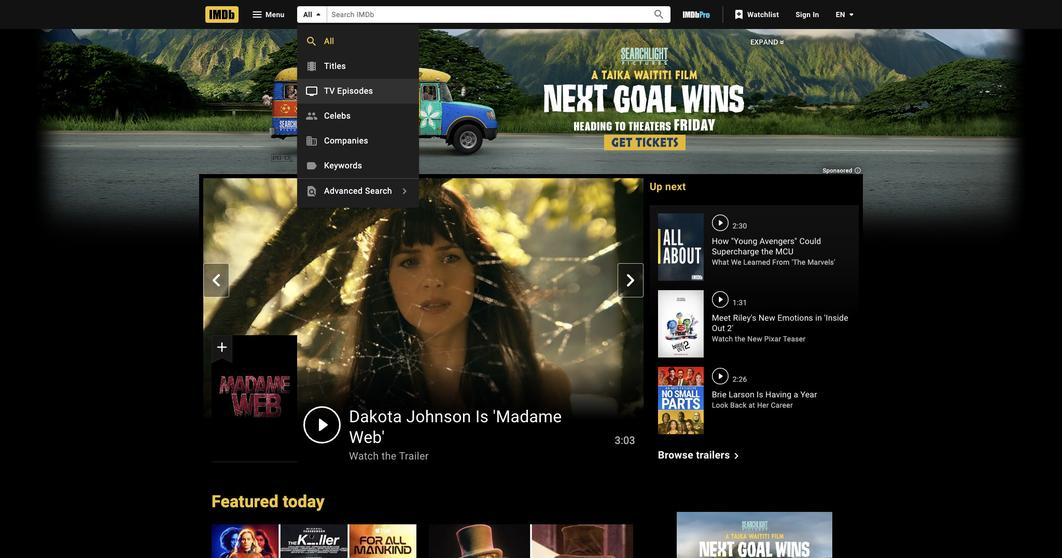 Task type: locate. For each thing, give the bounding box(es) containing it.
1 vertical spatial the
[[735, 335, 746, 344]]

trailers
[[697, 449, 731, 462]]

titles
[[324, 61, 346, 71]]

None search field
[[297, 6, 671, 208]]

new
[[759, 313, 776, 323], [748, 335, 763, 344]]

trailer
[[399, 450, 429, 463]]

1 horizontal spatial arrow drop down image
[[846, 8, 858, 21]]

meet
[[712, 313, 731, 323]]

all button
[[297, 6, 328, 23]]

0 vertical spatial all
[[303, 10, 313, 19]]

watch down out
[[712, 335, 733, 344]]

year
[[801, 390, 818, 400]]

0 horizontal spatial production art image
[[212, 525, 417, 559]]

label image
[[305, 160, 318, 172]]

chevron right image inside browse trailers link
[[731, 450, 743, 463]]

3 production art image from the left
[[646, 525, 851, 559]]

all inside menu
[[324, 36, 334, 46]]

featured
[[212, 492, 279, 512]]

could
[[800, 237, 822, 246]]

1 vertical spatial watch
[[349, 450, 379, 463]]

arrow drop down image up search image
[[313, 8, 325, 21]]

en button
[[828, 5, 858, 24]]

1 vertical spatial chevron right image
[[731, 450, 743, 463]]

the left trailer
[[382, 450, 397, 463]]

her
[[758, 402, 769, 410]]

in
[[813, 10, 820, 19]]

johnson
[[406, 407, 471, 427]]

watch the trailer
[[349, 450, 429, 463]]

0 vertical spatial chevron right image
[[398, 185, 411, 198]]

sign
[[796, 10, 811, 19]]

sponsored
[[823, 168, 855, 174]]

0 horizontal spatial the
[[382, 450, 397, 463]]

tv
[[324, 86, 335, 96]]

arrow drop down image inside en button
[[846, 8, 858, 21]]

movie image
[[305, 60, 318, 73]]

1 vertical spatial all
[[324, 36, 334, 46]]

browse
[[658, 449, 694, 462]]

0 horizontal spatial arrow drop down image
[[313, 8, 325, 21]]

all
[[303, 10, 313, 19], [324, 36, 334, 46]]

1 arrow drop down image from the left
[[313, 8, 325, 21]]

0 vertical spatial is
[[757, 390, 764, 400]]

menu containing all
[[297, 29, 419, 204]]

watch
[[712, 335, 733, 344], [349, 450, 379, 463]]

chevron left inline image
[[210, 275, 223, 287]]

new left pixar
[[748, 335, 763, 344]]

arrow drop down image inside all button
[[313, 8, 325, 21]]

brie
[[712, 390, 727, 400]]

the up learned
[[762, 247, 774, 257]]

0 horizontal spatial chevron right image
[[398, 185, 411, 198]]

new up pixar
[[759, 313, 776, 323]]

marvels'
[[808, 258, 836, 267]]

arrow drop down image right in
[[846, 8, 858, 21]]

'inside
[[825, 313, 849, 323]]

browse trailers
[[658, 449, 731, 462]]

dakota johnson is 'madame web' group
[[203, 178, 644, 463]]

0 horizontal spatial watch
[[349, 450, 379, 463]]

0 horizontal spatial is
[[476, 407, 489, 427]]

1 production art image from the left
[[212, 525, 417, 559]]

arrow drop down image
[[313, 8, 325, 21], [846, 8, 858, 21]]

1 horizontal spatial watch
[[712, 335, 733, 344]]

is right johnson
[[476, 407, 489, 427]]

browse trailers link
[[658, 449, 743, 463]]

all right search image
[[324, 36, 334, 46]]

1 vertical spatial is
[[476, 407, 489, 427]]

'madame
[[493, 407, 562, 427]]

what
[[712, 258, 730, 267]]

0 vertical spatial watch
[[712, 335, 733, 344]]

brie larson is having a year look back at her career
[[712, 390, 818, 410]]

find in page image
[[305, 185, 318, 198]]

is up 'her'
[[757, 390, 764, 400]]

today
[[283, 492, 325, 512]]

menu
[[297, 29, 419, 204]]

none search field containing all
[[297, 6, 671, 208]]

is inside dakota johnson is 'madame web'
[[476, 407, 489, 427]]

0 vertical spatial the
[[762, 247, 774, 257]]

watch inside dakota johnson is 'madame web' "element"
[[349, 450, 379, 463]]

pixar
[[765, 335, 782, 344]]

advanced
[[324, 186, 363, 196]]

menu button
[[243, 6, 293, 23]]

1 horizontal spatial all
[[324, 36, 334, 46]]

production art image
[[212, 525, 417, 559], [429, 525, 634, 559], [646, 525, 851, 559]]

menu
[[266, 10, 285, 19]]

2 horizontal spatial production art image
[[646, 525, 851, 559]]

1 horizontal spatial is
[[757, 390, 764, 400]]

from
[[773, 258, 790, 267]]

riley's
[[734, 313, 757, 323]]

the
[[762, 247, 774, 257], [735, 335, 746, 344], [382, 450, 397, 463]]

2:30
[[733, 222, 748, 230]]

the inside meet riley's new emotions in 'inside out 2' watch the new pixar teaser
[[735, 335, 746, 344]]

keywords
[[324, 161, 362, 171]]

back
[[731, 402, 747, 410]]

2 production art image from the left
[[429, 525, 634, 559]]

watchlist
[[748, 10, 780, 19]]

'the
[[792, 258, 806, 267]]

chevron right image
[[398, 185, 411, 198], [731, 450, 743, 463]]

dakota
[[349, 407, 402, 427]]

at
[[749, 402, 756, 410]]

2 horizontal spatial the
[[762, 247, 774, 257]]

"young
[[732, 237, 758, 246]]

is
[[757, 390, 764, 400], [476, 407, 489, 427]]

2 arrow drop down image from the left
[[846, 8, 858, 21]]

2'
[[728, 324, 734, 334]]

group
[[212, 336, 297, 463], [212, 525, 417, 559], [429, 525, 634, 559], [646, 525, 851, 559]]

the inside dakota johnson is 'madame web' "element"
[[382, 450, 397, 463]]

next
[[666, 181, 686, 193]]

arrow drop down image for all
[[313, 8, 325, 21]]

chevron right image right search
[[398, 185, 411, 198]]

2 vertical spatial the
[[382, 450, 397, 463]]

is inside brie larson is having a year look back at her career
[[757, 390, 764, 400]]

1 horizontal spatial chevron right image
[[731, 450, 743, 463]]

all up search image
[[303, 10, 313, 19]]

submit search image
[[653, 8, 666, 21]]

up next
[[650, 181, 686, 193]]

1 vertical spatial new
[[748, 335, 763, 344]]

watch down web'
[[349, 450, 379, 463]]

the down riley's
[[735, 335, 746, 344]]

arrow drop down image for en
[[846, 8, 858, 21]]

1 horizontal spatial production art image
[[429, 525, 634, 559]]

is for having
[[757, 390, 764, 400]]

None field
[[328, 6, 642, 23]]

watchlist image
[[733, 8, 746, 21]]

0 horizontal spatial all
[[303, 10, 313, 19]]

1 horizontal spatial the
[[735, 335, 746, 344]]

madame web image
[[212, 336, 297, 463], [212, 336, 297, 463]]

episodes
[[337, 86, 373, 96]]

companies
[[324, 136, 368, 146]]

how "young avengers" could supercharge the mcu what we learned from 'the marvels'
[[712, 237, 836, 267]]

chevron right image down back
[[731, 450, 743, 463]]



Task type: vqa. For each thing, say whether or not it's contained in the screenshot.
Having
yes



Task type: describe. For each thing, give the bounding box(es) containing it.
Search IMDb text field
[[328, 6, 642, 23]]

sponsored content section
[[33, 0, 1030, 559]]

mcu
[[776, 247, 794, 257]]

en
[[836, 10, 846, 19]]

in
[[816, 313, 823, 323]]

menu image
[[251, 8, 264, 21]]

all inside button
[[303, 10, 313, 19]]

search image
[[305, 35, 318, 48]]

0 vertical spatial new
[[759, 313, 776, 323]]

1:31
[[733, 299, 748, 307]]

learned
[[744, 258, 771, 267]]

watch inside meet riley's new emotions in 'inside out 2' watch the new pixar teaser
[[712, 335, 733, 344]]

inside out 2 image
[[658, 291, 704, 358]]

teaser
[[784, 335, 806, 344]]

sign in
[[796, 10, 820, 19]]

chevron right inline image
[[625, 275, 637, 287]]

advanced search
[[324, 186, 392, 196]]

look
[[712, 402, 729, 410]]

meet riley's new emotions in 'inside out 2' watch the new pixar teaser
[[712, 313, 849, 344]]

is for 'madame
[[476, 407, 489, 427]]

celebs
[[324, 111, 351, 121]]

advanced search link
[[297, 179, 419, 204]]

supercharge
[[712, 247, 760, 257]]

#310 - brie larson image
[[658, 367, 704, 435]]

dakota johnson is 'madame web' image
[[203, 178, 644, 426]]

avengers"
[[760, 237, 798, 246]]

tv episodes
[[324, 86, 373, 96]]

dakota johnson is 'madame web'
[[349, 407, 562, 448]]

sign in button
[[788, 5, 828, 24]]

business image
[[305, 135, 318, 148]]

how young avengers could supercharge the mcu's future image
[[658, 214, 704, 281]]

the inside how "young avengers" could supercharge the mcu what we learned from 'the marvels'
[[762, 247, 774, 257]]

people image
[[305, 110, 318, 123]]

we
[[732, 258, 742, 267]]

larson
[[729, 390, 755, 400]]

out
[[712, 324, 726, 334]]

search
[[365, 186, 392, 196]]

television image
[[305, 85, 318, 98]]

featured today
[[212, 492, 325, 512]]

career
[[771, 402, 793, 410]]

up
[[650, 181, 663, 193]]

web'
[[349, 428, 385, 448]]

emotions
[[778, 313, 814, 323]]

a
[[794, 390, 799, 400]]

having
[[766, 390, 792, 400]]

3:03
[[615, 435, 636, 447]]

2:26
[[733, 376, 748, 384]]

how
[[712, 237, 729, 246]]

watchlist button
[[728, 5, 788, 24]]

dakota johnson is 'madame web' element
[[203, 179, 644, 463]]

home image
[[206, 6, 239, 23]]



